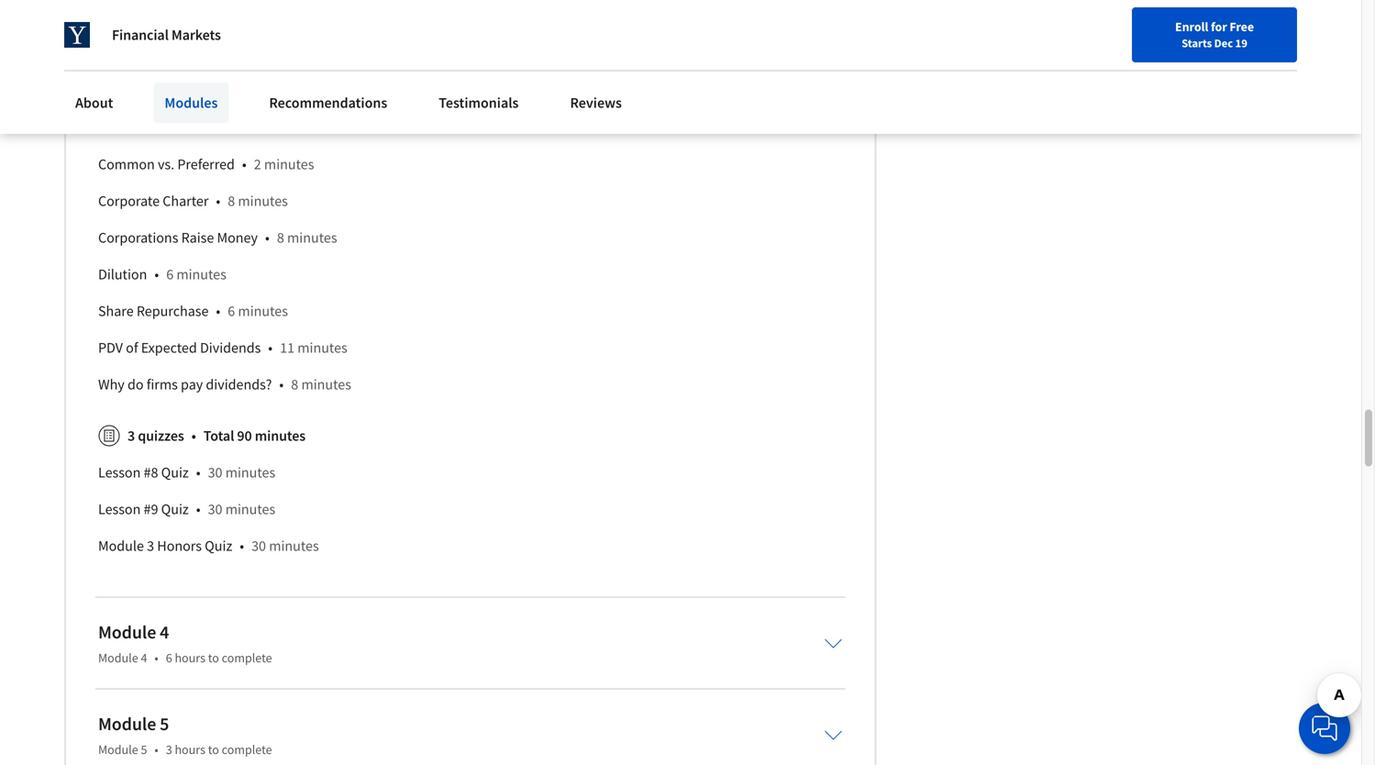 Task type: vqa. For each thing, say whether or not it's contained in the screenshot.


Task type: locate. For each thing, give the bounding box(es) containing it.
11 up why do firms pay dividends? • 8 minutes
[[280, 339, 295, 357]]

repurchase
[[137, 302, 209, 320]]

4 module from the top
[[98, 713, 156, 735]]

0 vertical spatial to
[[208, 650, 219, 666]]

2 hours from the top
[[175, 741, 205, 758]]

corporate charter • 8 minutes
[[98, 192, 288, 210]]

money
[[217, 229, 258, 247]]

0 vertical spatial 5
[[160, 713, 169, 735]]

#9
[[144, 500, 158, 518]]

8 up "money"
[[228, 192, 235, 210]]

0 vertical spatial 6
[[166, 265, 174, 284]]

4 down honors
[[160, 621, 169, 644]]

2 vertical spatial quiz
[[205, 537, 232, 555]]

1 vertical spatial dividends
[[200, 339, 261, 357]]

0 horizontal spatial 4
[[141, 650, 147, 666]]

2 to from the top
[[208, 741, 219, 758]]

11
[[249, 119, 264, 137], [280, 339, 295, 357]]

3 quizzes
[[128, 427, 184, 445]]

complete
[[222, 650, 272, 666], [222, 741, 272, 758]]

0 vertical spatial dividends
[[169, 119, 230, 137]]

1 vertical spatial 5
[[141, 741, 147, 758]]

recommendations link
[[258, 83, 398, 123]]

1 vertical spatial 3
[[147, 537, 154, 555]]

30 for lesson #9 quiz
[[208, 500, 222, 518]]

1 to from the top
[[208, 650, 219, 666]]

6 up module 5 module 5 • 3 hours to complete
[[166, 650, 172, 666]]

testimonials link
[[428, 83, 530, 123]]

chat with us image
[[1310, 714, 1339, 743]]

hours for 5
[[175, 741, 205, 758]]

dilution • 6 minutes
[[98, 265, 226, 284]]

3
[[128, 427, 135, 445], [147, 537, 154, 555], [166, 741, 172, 758]]

90
[[237, 427, 252, 445]]

quiz right #9
[[161, 500, 189, 518]]

1 vertical spatial to
[[208, 741, 219, 758]]

honors
[[157, 537, 202, 555]]

enroll for free starts dec 19
[[1175, 18, 1254, 50]]

for
[[1211, 18, 1227, 35]]

corporate
[[98, 192, 160, 210]]

0 horizontal spatial 3
[[128, 427, 135, 445]]

1 vertical spatial quiz
[[161, 500, 189, 518]]

6 up repurchase
[[166, 265, 174, 284]]

30 up module 3 honors quiz • 30 minutes
[[208, 500, 222, 518]]

module for 4
[[98, 621, 156, 644]]

•
[[206, 82, 210, 100], [237, 119, 242, 137], [242, 155, 247, 174], [216, 192, 220, 210], [265, 229, 270, 247], [154, 265, 159, 284], [216, 302, 220, 320], [268, 339, 273, 357], [279, 375, 284, 394], [191, 427, 196, 445], [196, 463, 201, 482], [196, 500, 201, 518], [240, 537, 244, 555], [155, 650, 158, 666], [155, 741, 158, 758]]

0 vertical spatial 3
[[128, 427, 135, 445]]

0 horizontal spatial 11
[[249, 119, 264, 137]]

1 horizontal spatial 3
[[147, 537, 154, 555]]

module 5 module 5 • 3 hours to complete
[[98, 713, 272, 758]]

quiz right honors
[[205, 537, 232, 555]]

vs.
[[158, 155, 174, 174]]

1 vertical spatial lesson
[[98, 500, 141, 518]]

lesson left #9
[[98, 500, 141, 518]]

to for 4
[[208, 650, 219, 666]]

1 hours from the top
[[175, 650, 205, 666]]

quiz
[[161, 463, 189, 482], [161, 500, 189, 518], [205, 537, 232, 555]]

quiz right #8 on the bottom left
[[161, 463, 189, 482]]

show notifications image
[[1114, 23, 1136, 45]]

modules
[[165, 94, 218, 112]]

hours inside module 4 module 4 • 6 hours to complete
[[175, 650, 205, 666]]

module inside region
[[98, 537, 144, 555]]

to inside module 4 module 4 • 6 hours to complete
[[208, 650, 219, 666]]

0 vertical spatial 30
[[208, 463, 222, 482]]

5
[[160, 713, 169, 735], [141, 741, 147, 758]]

lesson
[[98, 463, 141, 482], [98, 500, 141, 518]]

• inside module 4 module 4 • 6 hours to complete
[[155, 650, 158, 666]]

module for 5
[[98, 713, 156, 735]]

common vs. preferred • 2 minutes
[[98, 155, 314, 174]]

to
[[208, 650, 219, 666], [208, 741, 219, 758]]

corporation
[[124, 82, 198, 100]]

markets
[[171, 26, 221, 44]]

complete inside module 4 module 4 • 6 hours to complete
[[222, 650, 272, 666]]

1 vertical spatial complete
[[222, 741, 272, 758]]

2 lesson from the top
[[98, 500, 141, 518]]

about
[[75, 94, 113, 112]]

to for 5
[[208, 741, 219, 758]]

starts
[[1182, 36, 1212, 50]]

do
[[127, 375, 144, 394]]

2 module from the top
[[98, 621, 156, 644]]

4
[[160, 621, 169, 644], [141, 650, 147, 666]]

dividends down the modules
[[169, 119, 230, 137]]

0 vertical spatial complete
[[222, 650, 272, 666]]

recommendations
[[269, 94, 387, 112]]

1 complete from the top
[[222, 650, 272, 666]]

0 vertical spatial quiz
[[161, 463, 189, 482]]

module 4 module 4 • 6 hours to complete
[[98, 621, 272, 666]]

module 3 honors quiz • 30 minutes
[[98, 537, 319, 555]]

lesson #9 quiz • 30 minutes
[[98, 500, 275, 518]]

modules link
[[154, 83, 229, 123]]

1 vertical spatial 11
[[280, 339, 295, 357]]

firms
[[147, 375, 178, 394]]

2 vertical spatial 30
[[251, 537, 266, 555]]

6 up pdv of expected dividends • 11 minutes
[[228, 302, 235, 320]]

1 module from the top
[[98, 537, 144, 555]]

11 up 2 on the top left of page
[[249, 119, 264, 137]]

2 complete from the top
[[222, 741, 272, 758]]

2 vertical spatial 3
[[166, 741, 172, 758]]

4 up module 5 module 5 • 3 hours to complete
[[141, 650, 147, 666]]

2 vertical spatial 6
[[166, 650, 172, 666]]

the
[[98, 82, 121, 100]]

1 lesson from the top
[[98, 463, 141, 482]]

0 horizontal spatial 5
[[141, 741, 147, 758]]

about link
[[64, 83, 124, 123]]

30 right honors
[[251, 537, 266, 555]]

6
[[166, 265, 174, 284], [228, 302, 235, 320], [166, 650, 172, 666]]

and
[[143, 119, 166, 137]]

dividends up why do firms pay dividends? • 8 minutes
[[200, 339, 261, 357]]

minutes
[[228, 82, 278, 100], [267, 119, 317, 137], [264, 155, 314, 174], [238, 192, 288, 210], [287, 229, 337, 247], [176, 265, 226, 284], [238, 302, 288, 320], [297, 339, 347, 357], [301, 375, 351, 394], [255, 427, 306, 445], [225, 463, 275, 482], [225, 500, 275, 518], [269, 537, 319, 555]]

1 vertical spatial 4
[[141, 650, 147, 666]]

corporations
[[98, 229, 178, 247]]

8
[[217, 82, 225, 100], [228, 192, 235, 210], [277, 229, 284, 247], [291, 375, 298, 394]]

hours
[[175, 650, 205, 666], [175, 741, 205, 758]]

menu item
[[976, 18, 1094, 78]]

0 vertical spatial hours
[[175, 650, 205, 666]]

charter
[[163, 192, 209, 210]]

pdv
[[98, 339, 123, 357]]

30
[[208, 463, 222, 482], [208, 500, 222, 518], [251, 537, 266, 555]]

module
[[98, 537, 144, 555], [98, 621, 156, 644], [98, 650, 138, 666], [98, 713, 156, 735], [98, 741, 138, 758]]

1 horizontal spatial 5
[[160, 713, 169, 735]]

enroll
[[1175, 18, 1208, 35]]

total
[[203, 427, 234, 445]]

dividends
[[169, 119, 230, 137], [200, 339, 261, 357]]

0 vertical spatial 4
[[160, 621, 169, 644]]

shares and dividends • 11 minutes
[[98, 119, 317, 137]]

30 down total
[[208, 463, 222, 482]]

1 vertical spatial 30
[[208, 500, 222, 518]]

2 horizontal spatial 3
[[166, 741, 172, 758]]

to inside module 5 module 5 • 3 hours to complete
[[208, 741, 219, 758]]

coursera image
[[22, 15, 139, 44]]

lesson left #8 on the bottom left
[[98, 463, 141, 482]]

1 vertical spatial hours
[[175, 741, 205, 758]]

hours inside module 5 module 5 • 3 hours to complete
[[175, 741, 205, 758]]

0 vertical spatial lesson
[[98, 463, 141, 482]]

complete inside module 5 module 5 • 3 hours to complete
[[222, 741, 272, 758]]



Task type: describe. For each thing, give the bounding box(es) containing it.
expected
[[141, 339, 197, 357]]

pdv of expected dividends • 11 minutes
[[98, 339, 347, 357]]

financial
[[112, 26, 169, 44]]

reviews
[[570, 94, 622, 112]]

19
[[1235, 36, 1247, 50]]

free
[[1230, 18, 1254, 35]]

lesson for lesson #9 quiz
[[98, 500, 141, 518]]

lesson for lesson #8 quiz
[[98, 463, 141, 482]]

quiz for lesson #9 quiz
[[161, 500, 189, 518]]

testimonials
[[439, 94, 519, 112]]

why do firms pay dividends? • 8 minutes
[[98, 375, 351, 394]]

6 inside module 4 module 4 • 6 hours to complete
[[166, 650, 172, 666]]

8 up shares and dividends • 11 minutes
[[217, 82, 225, 100]]

share
[[98, 302, 134, 320]]

2
[[254, 155, 261, 174]]

yale university image
[[64, 22, 90, 48]]

#8
[[144, 463, 158, 482]]

share repurchase • 6 minutes
[[98, 302, 288, 320]]

5 module from the top
[[98, 741, 138, 758]]

dilution
[[98, 265, 147, 284]]

8 right "money"
[[277, 229, 284, 247]]

dividends?
[[206, 375, 272, 394]]

quiz for lesson #8 quiz
[[161, 463, 189, 482]]

dec
[[1214, 36, 1233, 50]]

preferred
[[177, 155, 235, 174]]

pay
[[181, 375, 203, 394]]

common
[[98, 155, 155, 174]]

raise
[[181, 229, 214, 247]]

lesson #8 quiz • 30 minutes
[[98, 463, 275, 482]]

quizzes
[[138, 427, 184, 445]]

3 module from the top
[[98, 650, 138, 666]]

• total 90 minutes
[[191, 427, 306, 445]]

of
[[126, 339, 138, 357]]

30 for lesson #8 quiz
[[208, 463, 222, 482]]

complete for module 5
[[222, 741, 272, 758]]

why
[[98, 375, 125, 394]]

8 right dividends?
[[291, 375, 298, 394]]

the corporation • 8 minutes
[[98, 82, 278, 100]]

module for 3
[[98, 537, 144, 555]]

1 horizontal spatial 11
[[280, 339, 295, 357]]

0 vertical spatial 11
[[249, 119, 264, 137]]

• inside module 5 module 5 • 3 hours to complete
[[155, 741, 158, 758]]

1 vertical spatial 6
[[228, 302, 235, 320]]

financial markets
[[112, 26, 221, 44]]

complete for module 4
[[222, 650, 272, 666]]

1 horizontal spatial 4
[[160, 621, 169, 644]]

reviews link
[[559, 83, 633, 123]]

corporations raise money • 8 minutes
[[98, 229, 337, 247]]

shares
[[98, 119, 140, 137]]

3 inside module 5 module 5 • 3 hours to complete
[[166, 741, 172, 758]]

hours for 4
[[175, 650, 205, 666]]

hide info about module content region
[[98, 0, 842, 572]]



